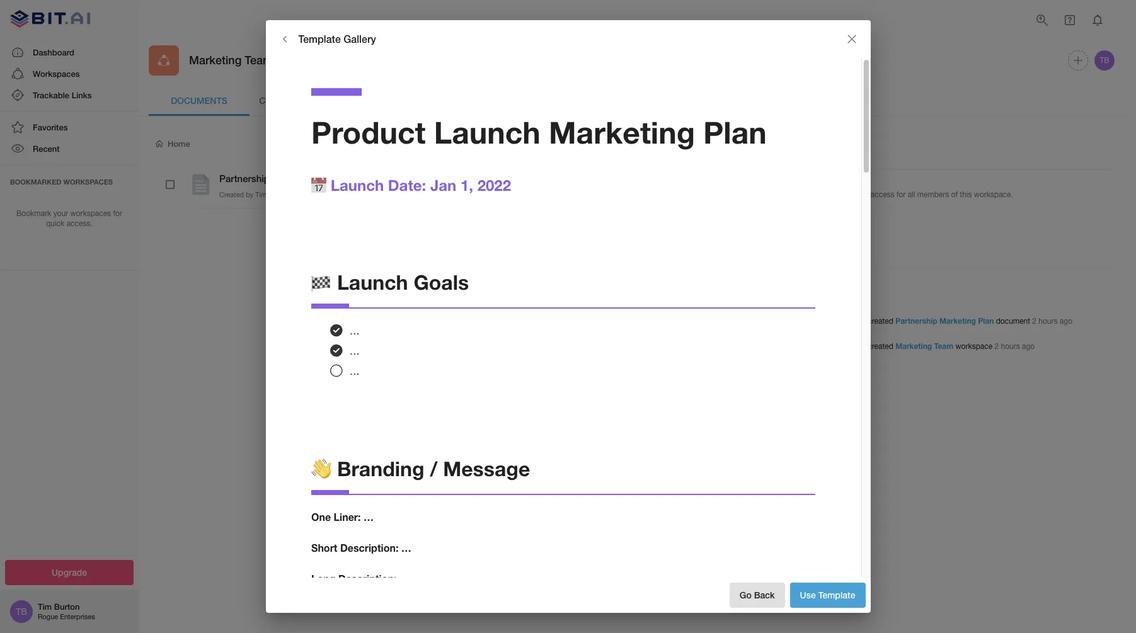 Task type: locate. For each thing, give the bounding box(es) containing it.
long description: …
[[311, 573, 410, 585]]

ago
[[317, 191, 329, 198], [1060, 317, 1073, 326], [1023, 343, 1036, 351]]

2 vertical spatial ago
[[1023, 343, 1036, 351]]

plan
[[704, 114, 767, 150], [319, 173, 338, 184], [979, 317, 995, 326]]

tim inside tim burton rogue enterprises
[[38, 602, 52, 612]]

0 horizontal spatial hours
[[298, 191, 315, 198]]

favorites
[[33, 122, 68, 133]]

for right items
[[840, 190, 849, 199]]

bookmarked workspaces
[[10, 178, 113, 186]]

hours down document
[[1002, 343, 1021, 351]]

0 horizontal spatial plan
[[319, 173, 338, 184]]

workspace.
[[975, 190, 1014, 199]]

0 vertical spatial description:
[[340, 542, 399, 554]]

description:
[[340, 542, 399, 554], [339, 573, 397, 585]]

1 vertical spatial created
[[868, 343, 894, 351]]

launch
[[434, 114, 541, 150], [331, 176, 384, 194], [337, 270, 408, 294]]

burton
[[269, 191, 290, 198], [844, 317, 866, 326], [844, 343, 866, 351], [54, 602, 80, 612]]

trackable
[[33, 90, 69, 100]]

short
[[311, 542, 338, 554]]

partnership marketing plan link
[[896, 317, 995, 326]]

template inside button
[[819, 590, 856, 601]]

hours down partnership marketing plan
[[298, 191, 315, 198]]

1 vertical spatial tb
[[16, 607, 27, 617]]

this
[[961, 190, 973, 199]]

for right "workspaces"
[[113, 209, 122, 218]]

0 horizontal spatial ago
[[317, 191, 329, 198]]

1 vertical spatial partnership
[[896, 317, 938, 326]]

2 right document
[[1033, 317, 1037, 326]]

go back
[[740, 590, 775, 601]]

home link
[[154, 138, 190, 150]]

tb inside button
[[1101, 56, 1110, 65]]

burton inside tim burton created marketing team workspace 2 hours ago
[[844, 343, 866, 351]]

partnership up marketing team link
[[896, 317, 938, 326]]

🏁
[[311, 270, 332, 294]]

long
[[311, 573, 336, 585]]

members
[[918, 190, 950, 199]]

ago inside tim burton created partnership marketing plan document 2 hours ago
[[1060, 317, 1073, 326]]

1 vertical spatial launch
[[331, 176, 384, 194]]

new
[[758, 138, 776, 149]]

2022
[[478, 176, 511, 194]]

2
[[292, 191, 296, 198], [1033, 317, 1037, 326], [995, 343, 1000, 351]]

created for partnership
[[868, 317, 894, 326]]

workspaces button
[[0, 63, 139, 84]]

workspace
[[956, 343, 993, 351]]

0 vertical spatial tb
[[1101, 56, 1110, 65]]

ago down partnership marketing plan
[[317, 191, 329, 198]]

go
[[740, 590, 752, 601]]

items
[[819, 190, 838, 199]]

2 down partnership marketing plan
[[292, 191, 296, 198]]

tb button
[[1093, 49, 1117, 73]]

recent
[[33, 144, 60, 154]]

trackable links button
[[0, 84, 139, 106]]

for left all
[[897, 190, 906, 199]]

0 vertical spatial team
[[245, 53, 273, 67]]

2 horizontal spatial hours
[[1039, 317, 1058, 326]]

upgrade
[[52, 567, 87, 578]]

created left marketing team link
[[868, 343, 894, 351]]

team down the partnership marketing plan link
[[935, 342, 954, 351]]

hours right document
[[1039, 317, 1058, 326]]

launch up 2022
[[434, 114, 541, 150]]

tim for enterprises
[[38, 602, 52, 612]]

0 horizontal spatial template
[[299, 33, 341, 45]]

pin
[[806, 190, 817, 199]]

1 horizontal spatial ago
[[1023, 343, 1036, 351]]

content library link
[[250, 86, 351, 116]]

1 vertical spatial description:
[[339, 573, 397, 585]]

1 created from the top
[[868, 317, 894, 326]]

for inside bookmark your workspaces for quick access.
[[113, 209, 122, 218]]

0 horizontal spatial for
[[113, 209, 122, 218]]

2 right "workspace"
[[995, 343, 1000, 351]]

template
[[299, 33, 341, 45], [819, 590, 856, 601]]

tab list
[[149, 86, 1117, 116]]

tb
[[1101, 56, 1110, 65], [16, 607, 27, 617]]

1 horizontal spatial template
[[819, 590, 856, 601]]

2 vertical spatial plan
[[979, 317, 995, 326]]

created inside tim burton created marketing team workspace 2 hours ago
[[868, 343, 894, 351]]

content library
[[259, 95, 341, 106]]

0 horizontal spatial tb
[[16, 607, 27, 617]]

for
[[840, 190, 849, 199], [897, 190, 906, 199], [113, 209, 122, 218]]

0 vertical spatial launch
[[434, 114, 541, 150]]

tim inside tim burton created partnership marketing plan document 2 hours ago
[[829, 317, 841, 326]]

partnership
[[219, 173, 270, 184], [896, 317, 938, 326]]

1 vertical spatial ago
[[1060, 317, 1073, 326]]

created for marketing
[[868, 343, 894, 351]]

1 horizontal spatial 2
[[995, 343, 1000, 351]]

created inside tim burton created partnership marketing plan document 2 hours ago
[[868, 317, 894, 326]]

marketing team
[[189, 53, 273, 67]]

partnership up 'by' at top left
[[219, 173, 270, 184]]

goals
[[414, 270, 469, 294]]

remove favorite image
[[343, 171, 358, 186]]

2 created from the top
[[868, 343, 894, 351]]

0 vertical spatial 2
[[292, 191, 296, 198]]

ago inside tim burton created marketing team workspace 2 hours ago
[[1023, 343, 1036, 351]]

ago right document
[[1060, 317, 1073, 326]]

2 horizontal spatial for
[[897, 190, 906, 199]]

description: up "long description: …"
[[340, 542, 399, 554]]

quick down 'your'
[[46, 220, 65, 228]]

1 horizontal spatial quick
[[851, 190, 869, 199]]

tim burton created marketing team workspace 2 hours ago
[[829, 342, 1036, 351]]

1 vertical spatial template
[[819, 590, 856, 601]]

library
[[304, 95, 341, 106]]

1 vertical spatial hours
[[1039, 317, 1058, 326]]

burton for enterprises
[[54, 602, 80, 612]]

go back button
[[730, 583, 785, 608]]

branding
[[337, 457, 425, 481]]

0 horizontal spatial partnership
[[219, 173, 270, 184]]

0 vertical spatial hours
[[298, 191, 315, 198]]

template right use
[[819, 590, 856, 601]]

documents
[[171, 95, 228, 106]]

launch right 📅
[[331, 176, 384, 194]]

upgrade button
[[5, 560, 134, 586]]

home
[[168, 139, 190, 149]]

product
[[311, 114, 426, 150]]

dashboard
[[33, 47, 74, 57]]

2 horizontal spatial plan
[[979, 317, 995, 326]]

1 horizontal spatial plan
[[704, 114, 767, 150]]

2 vertical spatial 2
[[995, 343, 1000, 351]]

launch right 🏁
[[337, 270, 408, 294]]

1 vertical spatial 2
[[1033, 317, 1037, 326]]

launch for date:
[[331, 176, 384, 194]]

created
[[868, 317, 894, 326], [868, 343, 894, 351]]

description: down short description: …
[[339, 573, 397, 585]]

1 horizontal spatial tb
[[1101, 56, 1110, 65]]

tim
[[256, 191, 267, 198], [829, 317, 841, 326], [829, 343, 841, 351], [38, 602, 52, 612]]

2 horizontal spatial 2
[[1033, 317, 1037, 326]]

pinned items
[[806, 152, 867, 164]]

2 vertical spatial launch
[[337, 270, 408, 294]]

create new button
[[718, 131, 786, 157]]

content
[[259, 95, 301, 106]]

team up content
[[245, 53, 273, 67]]

your
[[53, 209, 68, 218]]

…
[[350, 325, 360, 337], [350, 345, 360, 357], [350, 366, 360, 377], [364, 512, 374, 524], [402, 542, 412, 554], [400, 573, 410, 585]]

0 horizontal spatial quick
[[46, 220, 65, 228]]

0 vertical spatial template
[[299, 33, 341, 45]]

quick left access
[[851, 190, 869, 199]]

created by tim burton 2 hours ago
[[219, 191, 329, 198]]

0 vertical spatial created
[[868, 317, 894, 326]]

description: for short
[[340, 542, 399, 554]]

launch for marketing
[[434, 114, 541, 150]]

created up tim burton created marketing team workspace 2 hours ago
[[868, 317, 894, 326]]

0 vertical spatial plan
[[704, 114, 767, 150]]

2 vertical spatial hours
[[1002, 343, 1021, 351]]

burton inside tim burton rogue enterprises
[[54, 602, 80, 612]]

ago down document
[[1023, 343, 1036, 351]]

tim for marketing
[[829, 343, 841, 351]]

hours
[[298, 191, 315, 198], [1039, 317, 1058, 326], [1002, 343, 1021, 351]]

1 vertical spatial quick
[[46, 220, 65, 228]]

tim inside tim burton created marketing team workspace 2 hours ago
[[829, 343, 841, 351]]

template left gallery
[[299, 33, 341, 45]]

quick inside bookmark your workspaces for quick access.
[[46, 220, 65, 228]]

tim burton created partnership marketing plan document 2 hours ago
[[829, 317, 1073, 326]]

1 horizontal spatial hours
[[1002, 343, 1021, 351]]

2 horizontal spatial ago
[[1060, 317, 1073, 326]]

create new
[[728, 138, 776, 149]]

1 vertical spatial team
[[935, 342, 954, 351]]

use template
[[801, 590, 856, 601]]

recent button
[[0, 138, 139, 160]]

0 horizontal spatial team
[[245, 53, 273, 67]]

burton inside tim burton created partnership marketing plan document 2 hours ago
[[844, 317, 866, 326]]

tim burton rogue enterprises
[[38, 602, 95, 621]]



Task type: describe. For each thing, give the bounding box(es) containing it.
enterprises
[[60, 614, 95, 621]]

pinned
[[806, 152, 839, 164]]

workspaces
[[33, 69, 80, 79]]

1 horizontal spatial partnership
[[896, 317, 938, 326]]

gallery
[[344, 33, 376, 45]]

2 inside tim burton created marketing team workspace 2 hours ago
[[995, 343, 1000, 351]]

1,
[[461, 176, 474, 194]]

workspaces
[[70, 209, 111, 218]]

product launch marketing plan dialog
[[266, 20, 871, 634]]

bookmark
[[16, 209, 51, 218]]

of
[[952, 190, 958, 199]]

1 horizontal spatial for
[[840, 190, 849, 199]]

plan inside dialog
[[704, 114, 767, 150]]

marketing inside product launch marketing plan dialog
[[549, 114, 695, 150]]

hours inside tim burton created partnership marketing plan document 2 hours ago
[[1039, 317, 1058, 326]]

use
[[801, 590, 816, 601]]

one
[[311, 512, 331, 524]]

favorites button
[[0, 117, 139, 138]]

👋 branding / message
[[311, 457, 530, 481]]

👋
[[311, 457, 332, 481]]

partnership marketing plan
[[219, 173, 338, 184]]

tab list containing documents
[[149, 86, 1117, 116]]

2 inside tim burton created partnership marketing plan document 2 hours ago
[[1033, 317, 1037, 326]]

all
[[908, 190, 916, 199]]

date:
[[388, 176, 426, 194]]

template gallery
[[299, 33, 376, 45]]

1 horizontal spatial team
[[935, 342, 954, 351]]

0 vertical spatial partnership
[[219, 173, 270, 184]]

pin items for quick access for all members of this workspace.
[[806, 190, 1014, 199]]

jan
[[431, 176, 457, 194]]

access
[[871, 190, 895, 199]]

created
[[219, 191, 244, 198]]

message
[[443, 457, 530, 481]]

links
[[72, 90, 92, 100]]

bookmark your workspaces for quick access.
[[16, 209, 122, 228]]

create
[[728, 138, 755, 149]]

🏁 launch goals
[[311, 270, 469, 294]]

description: for long
[[339, 573, 397, 585]]

0 vertical spatial quick
[[851, 190, 869, 199]]

access.
[[67, 220, 93, 228]]

hours inside tim burton created marketing team workspace 2 hours ago
[[1002, 343, 1021, 351]]

liner:
[[334, 512, 361, 524]]

items
[[842, 152, 867, 164]]

by
[[246, 191, 254, 198]]

launch for goals
[[337, 270, 408, 294]]

marketing team link
[[896, 342, 954, 351]]

0 horizontal spatial 2
[[292, 191, 296, 198]]

burton for partnership
[[844, 317, 866, 326]]

short description: …
[[311, 542, 412, 554]]

/
[[430, 457, 438, 481]]

product launch marketing plan
[[311, 114, 767, 150]]

0 vertical spatial ago
[[317, 191, 329, 198]]

one liner: …
[[311, 512, 374, 524]]

dashboard button
[[0, 41, 139, 63]]

tim for partnership
[[829, 317, 841, 326]]

document
[[997, 317, 1031, 326]]

back
[[755, 590, 775, 601]]

burton for marketing
[[844, 343, 866, 351]]

📅
[[311, 176, 327, 194]]

bookmarked
[[10, 178, 61, 186]]

rogue
[[38, 614, 58, 621]]

workspaces
[[63, 178, 113, 186]]

📅 launch date: jan 1, 2022
[[311, 176, 511, 194]]

trackable links
[[33, 90, 92, 100]]

use template button
[[790, 583, 866, 608]]

1 vertical spatial plan
[[319, 173, 338, 184]]

documents link
[[149, 86, 250, 116]]



Task type: vqa. For each thing, say whether or not it's contained in the screenshot.
Create
yes



